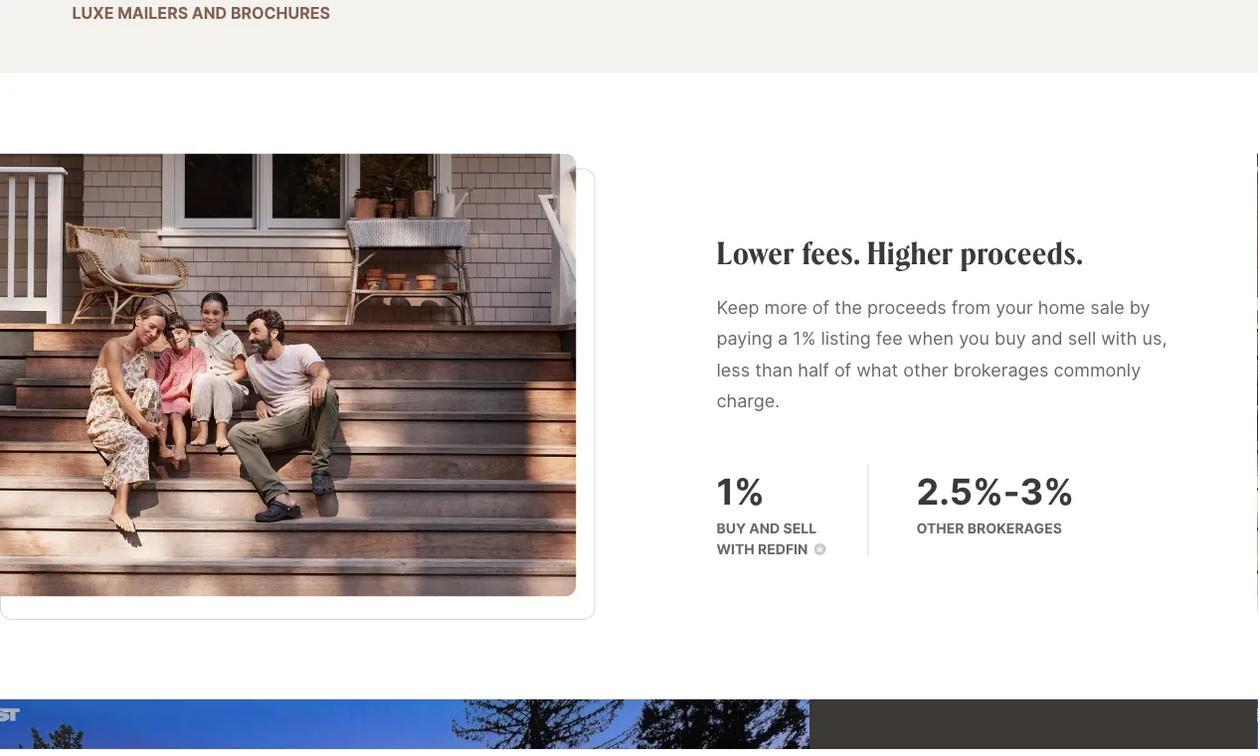 Task type: describe. For each thing, give the bounding box(es) containing it.
from
[[952, 296, 991, 318]]

2.5%-3% other brokerages
[[917, 470, 1074, 538]]

mailers
[[118, 3, 188, 23]]

paying
[[717, 328, 773, 350]]

other
[[917, 521, 964, 538]]

proceeds.
[[961, 232, 1084, 272]]

with inside buy and sell with
[[717, 542, 755, 559]]

lower
[[717, 232, 795, 272]]

brokerages
[[953, 359, 1049, 381]]

fees.
[[802, 232, 860, 272]]

redfin
[[755, 542, 808, 559]]

and inside buy and sell with
[[749, 521, 780, 538]]

2.5%-
[[917, 470, 1020, 513]]

commonly
[[1054, 359, 1141, 381]]

with inside keep more of the proceeds from your home sale by paying a 1%                     listing fee when you buy and sell with us, less than half of                     what other brokerages commonly charge.
[[1101, 328, 1137, 350]]

1 vertical spatial 1%
[[717, 470, 765, 513]]

lower fees. higher proceeds.
[[717, 232, 1084, 272]]

when
[[908, 328, 954, 350]]

sell inside keep more of the proceeds from your home sale by paying a 1%                     listing fee when you buy and sell with us, less than half of                     what other brokerages commonly charge.
[[1068, 328, 1096, 350]]

proceeds
[[867, 296, 947, 318]]

us,
[[1142, 328, 1167, 350]]

higher
[[867, 232, 954, 272]]



Task type: locate. For each thing, give the bounding box(es) containing it.
buy
[[717, 521, 746, 538]]

family on a patio image
[[0, 153, 577, 597]]

1 horizontal spatial of
[[834, 359, 852, 381]]

of
[[813, 296, 830, 318], [834, 359, 852, 381]]

and right mailers
[[192, 3, 227, 23]]

buy
[[995, 328, 1026, 350]]

with down buy
[[717, 542, 755, 559]]

sell
[[1068, 328, 1096, 350], [783, 521, 817, 538]]

other
[[903, 359, 948, 381]]

what
[[857, 359, 898, 381]]

keep more of the proceeds from your home sale by paying a 1%                     listing fee when you buy and sell with us, less than half of                     what other brokerages commonly charge.
[[717, 296, 1167, 412]]

0 horizontal spatial and
[[192, 3, 227, 23]]

charge.
[[717, 390, 780, 412]]

by
[[1130, 296, 1150, 318]]

2 horizontal spatial and
[[1031, 328, 1063, 350]]

3%
[[1020, 470, 1074, 513]]

1% right a
[[793, 328, 816, 350]]

with
[[1101, 328, 1137, 350], [717, 542, 755, 559]]

listing
[[821, 328, 871, 350]]

buy and sell with
[[717, 521, 817, 559]]

1%
[[793, 328, 816, 350], [717, 470, 765, 513]]

you
[[959, 328, 990, 350]]

home
[[1038, 296, 1086, 318]]

sell up commonly
[[1068, 328, 1096, 350]]

1 vertical spatial sell
[[783, 521, 817, 538]]

2 vertical spatial and
[[749, 521, 780, 538]]

sale
[[1091, 296, 1125, 318]]

half
[[798, 359, 829, 381]]

0 horizontal spatial with
[[717, 542, 755, 559]]

of left the the
[[813, 296, 830, 318]]

brokerages
[[968, 521, 1062, 538]]

and inside keep more of the proceeds from your home sale by paying a 1%                     listing fee when you buy and sell with us, less than half of                     what other brokerages commonly charge.
[[1031, 328, 1063, 350]]

0 vertical spatial sell
[[1068, 328, 1096, 350]]

of right half
[[834, 359, 852, 381]]

with down sale
[[1101, 328, 1137, 350]]

1 horizontal spatial with
[[1101, 328, 1137, 350]]

your
[[996, 296, 1033, 318]]

1 vertical spatial and
[[1031, 328, 1063, 350]]

brochures
[[231, 3, 330, 23]]

0 horizontal spatial of
[[813, 296, 830, 318]]

0 vertical spatial 1%
[[793, 328, 816, 350]]

sell up redfin
[[783, 521, 817, 538]]

1 horizontal spatial sell
[[1068, 328, 1096, 350]]

0 horizontal spatial sell
[[783, 521, 817, 538]]

and down home
[[1031, 328, 1063, 350]]

more
[[764, 296, 807, 318]]

less
[[717, 359, 750, 381]]

0 horizontal spatial 1%
[[717, 470, 765, 513]]

luxe mailers and brochures
[[72, 3, 330, 23]]

sell inside buy and sell with
[[783, 521, 817, 538]]

1 horizontal spatial and
[[749, 521, 780, 538]]

than
[[755, 359, 793, 381]]

and up redfin
[[749, 521, 780, 538]]

0 vertical spatial with
[[1101, 328, 1137, 350]]

1% up buy
[[717, 470, 765, 513]]

1 vertical spatial of
[[834, 359, 852, 381]]

the
[[835, 296, 862, 318]]

and
[[192, 3, 227, 23], [1031, 328, 1063, 350], [749, 521, 780, 538]]

0 vertical spatial of
[[813, 296, 830, 318]]

fee
[[876, 328, 903, 350]]

1 horizontal spatial 1%
[[793, 328, 816, 350]]

a
[[778, 328, 788, 350]]

keep
[[717, 296, 759, 318]]

0 vertical spatial and
[[192, 3, 227, 23]]

luxe
[[72, 3, 114, 23]]

1% inside keep more of the proceeds from your home sale by paying a 1%                     listing fee when you buy and sell with us, less than half of                     what other brokerages commonly charge.
[[793, 328, 816, 350]]

1 vertical spatial with
[[717, 542, 755, 559]]



Task type: vqa. For each thing, say whether or not it's contained in the screenshot.
3 BEDS corresponding to 1,224 sq ft
no



